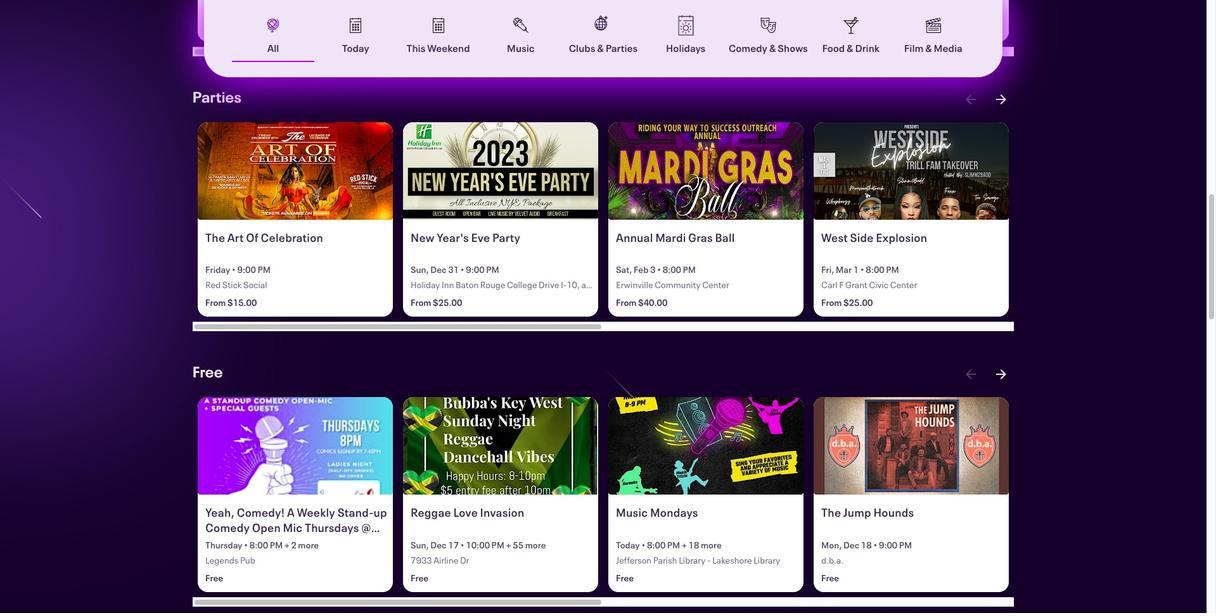 Task type: describe. For each thing, give the bounding box(es) containing it.
0 horizontal spatial parties
[[193, 87, 242, 107]]

drive
[[539, 279, 559, 291]]

sun, dec 31 •  9:00 pm holiday inn baton rouge college drive i-10, an ihg hotel
[[411, 264, 591, 304]]

hotel
[[427, 292, 448, 304]]

wings
[[840, 4, 864, 16]]

fri,
[[822, 264, 835, 276]]

pm inside sun, dec 17 •  10:00 pm  + 55 more 7933 airline dr free
[[492, 539, 505, 551]]

west side explosion primary image image
[[814, 122, 1009, 220]]

parish
[[653, 554, 677, 566]]

art
[[227, 230, 244, 245]]

more inside sun, dec 17 •  10:00 pm  + 55 more 7933 airline dr free
[[525, 539, 546, 551]]

la,
[[759, 4, 771, 16]]

& for film & media
[[926, 41, 932, 55]]

holidays
[[666, 41, 706, 55]]

annual mardi gras ball
[[616, 230, 735, 245]]

free inside mon, dec 18 •  9:00 pm d.b.a. free
[[822, 572, 839, 584]]

+ inside sun, dec 17 •  10:00 pm  + 55 more 7933 airline dr free
[[506, 539, 511, 551]]

year's
[[437, 230, 469, 245]]

mardi
[[656, 230, 686, 245]]

$15.00 inside red stick social from $15.00
[[228, 21, 257, 33]]

• inside fri, mar 1 •  8:00 pm carl f grant civic center from $25.00
[[861, 264, 865, 276]]

laplace,
[[724, 4, 757, 16]]

side
[[850, 230, 874, 245]]

kok wings & things from $0.00
[[822, 4, 899, 33]]

stand-
[[338, 505, 374, 520]]

drink
[[855, 41, 880, 55]]

carl
[[822, 279, 838, 291]]

pm inside fri, mar 1 •  8:00 pm carl f grant civic center from $25.00
[[886, 264, 899, 276]]

pm inside friday • 9:00 pm red stick social from $15.00
[[258, 264, 271, 276]]

shadow image 4 image
[[714, 603, 1217, 614]]

food
[[822, 41, 845, 55]]

the for the art of celebration
[[205, 230, 225, 245]]

$40.00
[[638, 297, 668, 309]]

new year's eve party
[[411, 230, 521, 245]]

lakeshore
[[712, 554, 752, 566]]

the for the jump hounds
[[822, 505, 841, 520]]

free inside the today • 8:00 pm + 18 more jefferson parish library - lakeshore library free
[[616, 572, 634, 584]]

arrow right chunky_svg image
[[994, 367, 1009, 382]]

more for yeah,
[[298, 539, 319, 551]]

sun, for free
[[411, 539, 429, 551]]

• inside friday • 9:00 pm red stick social from $15.00
[[232, 264, 236, 276]]

west side explosion link
[[822, 230, 1004, 261]]

1 vertical spatial west
[[822, 230, 848, 245]]

open
[[252, 520, 281, 536]]

parties link
[[193, 87, 242, 107]]

2 horizontal spatial comedy
[[729, 41, 768, 55]]

the art of celebration primary image image
[[198, 122, 393, 220]]

west side explosion
[[822, 230, 928, 245]]

new year's eve party link
[[411, 230, 593, 261]]

friday
[[205, 264, 230, 276]]

college
[[507, 279, 537, 291]]

free inside the thursday • 8:00 pm + 2 more legends pub free
[[205, 572, 223, 584]]

today • 8:00 pm + 18 more jefferson parish library - lakeshore library free
[[616, 539, 781, 584]]

the art of celebration
[[205, 230, 323, 245]]

• inside sun, dec 17 •  10:00 pm  + 55 more 7933 airline dr free
[[461, 539, 465, 551]]

17
[[448, 539, 459, 551]]

$0.00
[[844, 21, 868, 33]]

8:00 inside the today • 8:00 pm + 18 more jefferson parish library - lakeshore library free
[[647, 539, 666, 551]]

music mondays
[[616, 505, 698, 520]]

dec inside mon, dec 18 •  9:00 pm d.b.a. free
[[844, 539, 860, 551]]

party
[[493, 230, 521, 245]]

explosion
[[876, 230, 928, 245]]

8:00 inside sat, feb 3 •  8:00 pm erwinville community center from $40.00
[[663, 264, 681, 276]]

sun, dec 17 •  10:00 pm  + 55 more 7933 airline dr free
[[411, 539, 546, 584]]

this
[[407, 41, 426, 55]]

18 inside the today • 8:00 pm + 18 more jefferson parish library - lakeshore library free
[[689, 539, 699, 551]]

arrow left chunky_svg image
[[964, 367, 979, 382]]

baton
[[456, 279, 479, 291]]

0 vertical spatial west
[[639, 4, 659, 16]]

i-
[[561, 279, 567, 291]]

celebration
[[261, 230, 323, 245]]

weekly
[[297, 505, 335, 520]]

31
[[448, 264, 459, 276]]

+ for music
[[682, 539, 687, 551]]

legends
[[205, 554, 239, 566]]

1713 west airline highway, laplace, la, usa
[[616, 4, 790, 16]]

9:00 for the
[[879, 539, 898, 551]]

eve
[[471, 230, 490, 245]]

music mondays primary image image
[[609, 398, 804, 495]]

kok
[[822, 4, 838, 16]]

highway,
[[687, 4, 723, 16]]

usa
[[773, 4, 790, 16]]

social inside friday • 9:00 pm red stick social from $15.00
[[243, 279, 267, 291]]

& for food & drink
[[847, 41, 854, 55]]

reggae love invasion primary image image
[[403, 398, 598, 495]]

red inside red stick social from $15.00
[[205, 4, 221, 16]]

mar
[[836, 264, 852, 276]]

clubs
[[569, 41, 596, 55]]

7933
[[411, 554, 432, 566]]

music mondays link
[[616, 505, 799, 537]]

comedy!
[[237, 505, 285, 520]]

mon, dec 18 •  9:00 pm d.b.a. free
[[822, 539, 912, 584]]

music for music
[[507, 41, 535, 55]]

sat,
[[616, 264, 632, 276]]

thursday • 8:00 pm + 2 more legends pub free
[[205, 539, 319, 584]]

friday • 9:00 pm red stick social from $15.00
[[205, 264, 271, 309]]

today for today • 8:00 pm + 18 more jefferson parish library - lakeshore library free
[[616, 539, 640, 551]]

pub inside yeah, comedy! a weekly stand-up comedy open mic thursdays @ legend's pub
[[256, 536, 276, 551]]

of
[[246, 230, 259, 245]]

comedy inside yeah, comedy! a weekly stand-up comedy open mic thursdays @ legend's pub
[[205, 520, 250, 536]]

silly
[[411, 4, 427, 16]]

pm inside the today • 8:00 pm + 18 more jefferson parish library - lakeshore library free
[[667, 539, 680, 551]]

10:00
[[466, 539, 490, 551]]

yeah, comedy! a weekly stand-up comedy open mic thursdays @ legend's pub link
[[205, 505, 388, 551]]

up
[[374, 505, 387, 520]]

the jump hounds
[[822, 505, 914, 520]]

• inside mon, dec 18 •  9:00 pm d.b.a. free
[[874, 539, 878, 551]]

mic
[[283, 520, 303, 536]]

• inside sat, feb 3 •  8:00 pm erwinville community center from $40.00
[[657, 264, 661, 276]]

$25.00 inside fri, mar 1 •  8:00 pm carl f grant civic center from $25.00
[[844, 297, 873, 309]]

silly rabbit comedy club from $5.00
[[411, 4, 509, 33]]

55
[[513, 539, 524, 551]]

$15.00 inside friday • 9:00 pm red stick social from $15.00
[[228, 297, 257, 309]]

• inside sun, dec 31 •  9:00 pm holiday inn baton rouge college drive i-10, an ihg hotel
[[461, 264, 465, 276]]

social inside red stick social from $15.00
[[243, 4, 267, 16]]

from inside silly rabbit comedy club from $5.00
[[411, 21, 431, 33]]

thursdays
[[305, 520, 359, 536]]

@
[[361, 520, 371, 536]]



Task type: vqa. For each thing, say whether or not it's contained in the screenshot.


Task type: locate. For each thing, give the bounding box(es) containing it.
+ for yeah,
[[284, 539, 290, 551]]

10,
[[567, 279, 580, 291]]

1 vertical spatial sun,
[[411, 539, 429, 551]]

music
[[507, 41, 535, 55], [616, 505, 648, 520]]

pm up community
[[683, 264, 696, 276]]

today
[[342, 41, 369, 55], [616, 539, 640, 551]]

today up jefferson
[[616, 539, 640, 551]]

love
[[454, 505, 478, 520]]

0 vertical spatial pub
[[256, 536, 276, 551]]

3 + from the left
[[682, 539, 687, 551]]

8:00 up civic
[[866, 264, 885, 276]]

1 horizontal spatial west
[[822, 230, 848, 245]]

• inside the today • 8:00 pm + 18 more jefferson parish library - lakeshore library free
[[642, 539, 646, 551]]

1 horizontal spatial $25.00
[[844, 297, 873, 309]]

holiday
[[411, 279, 440, 291]]

airline inside sun, dec 17 •  10:00 pm  + 55 more 7933 airline dr free
[[434, 554, 459, 566]]

free link
[[193, 362, 223, 382]]

$15.00
[[228, 21, 257, 33], [228, 297, 257, 309]]

0 horizontal spatial 18
[[689, 539, 699, 551]]

today inside the today • 8:00 pm + 18 more jefferson parish library - lakeshore library free
[[616, 539, 640, 551]]

stick
[[222, 4, 242, 16], [222, 279, 242, 291]]

1 more from the left
[[298, 539, 319, 551]]

• right 17
[[461, 539, 465, 551]]

sat, feb 3 •  8:00 pm erwinville community center from $40.00
[[616, 264, 730, 309]]

music left mondays
[[616, 505, 648, 520]]

pm left 2
[[270, 539, 283, 551]]

media
[[934, 41, 963, 55]]

2 sun, from the top
[[411, 539, 429, 551]]

dec inside sun, dec 17 •  10:00 pm  + 55 more 7933 airline dr free
[[431, 539, 447, 551]]

• inside the thursday • 8:00 pm + 2 more legends pub free
[[244, 539, 248, 551]]

west
[[639, 4, 659, 16], [822, 230, 848, 245]]

2 + from the left
[[506, 539, 511, 551]]

1 vertical spatial pub
[[240, 554, 255, 566]]

from $25.00
[[411, 297, 462, 309]]

1 horizontal spatial library
[[754, 554, 781, 566]]

9:00 inside mon, dec 18 •  9:00 pm d.b.a. free
[[879, 539, 898, 551]]

0 horizontal spatial +
[[284, 539, 290, 551]]

$25.00 down grant
[[844, 297, 873, 309]]

community
[[655, 279, 701, 291]]

reggae love invasion
[[411, 505, 525, 520]]

ihg
[[411, 292, 426, 304]]

pm up rouge
[[486, 264, 499, 276]]

pub inside the thursday • 8:00 pm + 2 more legends pub free
[[240, 554, 255, 566]]

comedy inside silly rabbit comedy club from $5.00
[[456, 4, 489, 16]]

1 horizontal spatial 9:00
[[466, 264, 485, 276]]

0 horizontal spatial the
[[205, 230, 225, 245]]

0 horizontal spatial 9:00
[[237, 264, 256, 276]]

-
[[707, 554, 711, 566]]

+ down music mondays link
[[682, 539, 687, 551]]

$5.00
[[433, 21, 457, 33]]

9:00 inside sun, dec 31 •  9:00 pm holiday inn baton rouge college drive i-10, an ihg hotel
[[466, 264, 485, 276]]

& inside kok wings & things from $0.00
[[866, 4, 871, 16]]

today left this
[[342, 41, 369, 55]]

dec inside sun, dec 31 •  9:00 pm holiday inn baton rouge college drive i-10, an ihg hotel
[[431, 264, 447, 276]]

film
[[905, 41, 924, 55]]

1 sun, from the top
[[411, 264, 429, 276]]

center inside fri, mar 1 •  8:00 pm carl f grant civic center from $25.00
[[891, 279, 918, 291]]

2 horizontal spatial more
[[701, 539, 722, 551]]

comedy
[[456, 4, 489, 16], [729, 41, 768, 55], [205, 520, 250, 536]]

gras
[[689, 230, 713, 245]]

2 social from the top
[[243, 279, 267, 291]]

the left 'art'
[[205, 230, 225, 245]]

2 red from the top
[[205, 279, 221, 291]]

2
[[291, 539, 297, 551]]

3 more from the left
[[701, 539, 722, 551]]

sun, for parties
[[411, 264, 429, 276]]

1 vertical spatial comedy
[[729, 41, 768, 55]]

hounds
[[874, 505, 914, 520]]

0 vertical spatial today
[[342, 41, 369, 55]]

pub left 2
[[256, 536, 276, 551]]

pm up parish
[[667, 539, 680, 551]]

1 vertical spatial parties
[[193, 87, 242, 107]]

comedy left club
[[456, 4, 489, 16]]

film & media
[[905, 41, 963, 55]]

0 horizontal spatial west
[[639, 4, 659, 16]]

free
[[193, 362, 223, 382], [205, 572, 223, 584], [411, 572, 429, 584], [616, 572, 634, 584], [822, 572, 839, 584]]

18 down the jump hounds
[[861, 539, 872, 551]]

0 horizontal spatial center
[[703, 279, 730, 291]]

from inside friday • 9:00 pm red stick social from $15.00
[[205, 297, 226, 309]]

1 horizontal spatial pub
[[256, 536, 276, 551]]

1 vertical spatial the
[[822, 505, 841, 520]]

more right the "55"
[[525, 539, 546, 551]]

pm inside the thursday • 8:00 pm + 2 more legends pub free
[[270, 539, 283, 551]]

1 $25.00 from the left
[[433, 297, 462, 309]]

the left jump
[[822, 505, 841, 520]]

mondays
[[650, 505, 698, 520]]

red inside friday • 9:00 pm red stick social from $15.00
[[205, 279, 221, 291]]

1 $15.00 from the top
[[228, 21, 257, 33]]

+ left 2
[[284, 539, 290, 551]]

& right wings
[[866, 4, 871, 16]]

yeah, comedy! a weekly stand-up comedy open mic thursdays @ legend's pub
[[205, 505, 387, 551]]

& for clubs & parties
[[597, 41, 604, 55]]

9:00 up baton
[[466, 264, 485, 276]]

3
[[650, 264, 656, 276]]

9:00 inside friday • 9:00 pm red stick social from $15.00
[[237, 264, 256, 276]]

1 vertical spatial $15.00
[[228, 297, 257, 309]]

9:00 down hounds
[[879, 539, 898, 551]]

0 vertical spatial airline
[[660, 4, 685, 16]]

more
[[298, 539, 319, 551], [525, 539, 546, 551], [701, 539, 722, 551]]

1 horizontal spatial parties
[[606, 41, 638, 55]]

0 vertical spatial music
[[507, 41, 535, 55]]

2 $25.00 from the left
[[844, 297, 873, 309]]

2 stick from the top
[[222, 279, 242, 291]]

1 horizontal spatial +
[[506, 539, 511, 551]]

fri, mar 1 •  8:00 pm carl f grant civic center from $25.00
[[822, 264, 918, 309]]

parties
[[606, 41, 638, 55], [193, 87, 242, 107]]

2 horizontal spatial +
[[682, 539, 687, 551]]

1 vertical spatial music
[[616, 505, 648, 520]]

pm down the art of celebration
[[258, 264, 271, 276]]

1 vertical spatial stick
[[222, 279, 242, 291]]

annual mardi gras ball link
[[616, 230, 799, 261]]

0 horizontal spatial airline
[[434, 554, 459, 566]]

d.b.a.
[[822, 554, 844, 566]]

more for music
[[701, 539, 722, 551]]

from inside fri, mar 1 •  8:00 pm carl f grant civic center from $25.00
[[822, 297, 842, 309]]

0 horizontal spatial today
[[342, 41, 369, 55]]

center right community
[[703, 279, 730, 291]]

library right lakeshore
[[754, 554, 781, 566]]

more right 2
[[298, 539, 319, 551]]

yeah,
[[205, 505, 235, 520]]

pm inside sun, dec 31 •  9:00 pm holiday inn baton rouge college drive i-10, an ihg hotel
[[486, 264, 499, 276]]

the jump hounds link
[[822, 505, 1004, 537]]

stick inside friday • 9:00 pm red stick social from $15.00
[[222, 279, 242, 291]]

arrow right chunky_svg image
[[994, 92, 1009, 107]]

reggae love invasion link
[[411, 505, 593, 537]]

2 $15.00 from the top
[[228, 297, 257, 309]]

0 vertical spatial $15.00
[[228, 21, 257, 33]]

1 horizontal spatial more
[[525, 539, 546, 551]]

yeah, comedy! a weekly stand-up comedy open mic thursdays @ legend's pub primary image image
[[198, 398, 393, 495]]

west left side
[[822, 230, 848, 245]]

more inside the thursday • 8:00 pm + 2 more legends pub free
[[298, 539, 319, 551]]

from
[[205, 21, 226, 33], [411, 21, 431, 33], [822, 21, 842, 33], [205, 297, 226, 309], [411, 297, 431, 309], [616, 297, 637, 309], [822, 297, 842, 309]]

inn
[[442, 279, 454, 291]]

18 down music mondays link
[[689, 539, 699, 551]]

1 horizontal spatial today
[[616, 539, 640, 551]]

0 vertical spatial the
[[205, 230, 225, 245]]

red
[[205, 4, 221, 16], [205, 279, 221, 291]]

center inside sat, feb 3 •  8:00 pm erwinville community center from $40.00
[[703, 279, 730, 291]]

new year's eve party primary image image
[[403, 122, 598, 220]]

• up jefferson
[[642, 539, 646, 551]]

& left shows
[[770, 41, 776, 55]]

1 18 from the left
[[689, 539, 699, 551]]

more up the -
[[701, 539, 722, 551]]

the
[[205, 230, 225, 245], [822, 505, 841, 520]]

sun, inside sun, dec 31 •  9:00 pm holiday inn baton rouge college drive i-10, an ihg hotel
[[411, 264, 429, 276]]

more inside the today • 8:00 pm + 18 more jefferson parish library - lakeshore library free
[[701, 539, 722, 551]]

dec for parties
[[431, 264, 447, 276]]

pub down legend's
[[240, 554, 255, 566]]

sun, inside sun, dec 17 •  10:00 pm  + 55 more 7933 airline dr free
[[411, 539, 429, 551]]

from inside kok wings & things from $0.00
[[822, 21, 842, 33]]

the jump hounds primary image image
[[814, 398, 1009, 495]]

rabbit
[[429, 4, 454, 16]]

& right food
[[847, 41, 854, 55]]

1 horizontal spatial airline
[[660, 4, 685, 16]]

arrow left chunky_svg image
[[964, 92, 979, 107]]

civic
[[869, 279, 889, 291]]

music for music mondays
[[616, 505, 648, 520]]

sun, up 7933
[[411, 539, 429, 551]]

• right thursday
[[244, 539, 248, 551]]

8:00 inside fri, mar 1 •  8:00 pm carl f grant civic center from $25.00
[[866, 264, 885, 276]]

center right civic
[[891, 279, 918, 291]]

airline left highway,
[[660, 4, 685, 16]]

from inside red stick social from $15.00
[[205, 21, 226, 33]]

1 horizontal spatial 18
[[861, 539, 872, 551]]

1 + from the left
[[284, 539, 290, 551]]

$25.00
[[433, 297, 462, 309], [844, 297, 873, 309]]

0 vertical spatial comedy
[[456, 4, 489, 16]]

pm inside sat, feb 3 •  8:00 pm erwinville community center from $40.00
[[683, 264, 696, 276]]

dec left 31
[[431, 264, 447, 276]]

• down the jump hounds
[[874, 539, 878, 551]]

0 vertical spatial parties
[[606, 41, 638, 55]]

8:00 up parish
[[647, 539, 666, 551]]

1 horizontal spatial center
[[891, 279, 918, 291]]

0 horizontal spatial comedy
[[205, 520, 250, 536]]

pm right 10:00
[[492, 539, 505, 551]]

f
[[839, 279, 844, 291]]

mon,
[[822, 539, 842, 551]]

1
[[854, 264, 859, 276]]

8:00 up community
[[663, 264, 681, 276]]

west right "1713"
[[639, 4, 659, 16]]

dec right mon,
[[844, 539, 860, 551]]

+ left the "55"
[[506, 539, 511, 551]]

9:00
[[237, 264, 256, 276], [466, 264, 485, 276], [879, 539, 898, 551]]

0 horizontal spatial $25.00
[[433, 297, 462, 309]]

dec
[[431, 264, 447, 276], [431, 539, 447, 551], [844, 539, 860, 551]]

1 vertical spatial airline
[[434, 554, 459, 566]]

& right 'clubs'
[[597, 41, 604, 55]]

8:00 down open
[[250, 539, 268, 551]]

1 stick from the top
[[222, 4, 242, 16]]

dec for free
[[431, 539, 447, 551]]

& right film at the top of the page
[[926, 41, 932, 55]]

stick inside red stick social from $15.00
[[222, 4, 242, 16]]

9:00 right friday at the left top
[[237, 264, 256, 276]]

dec left 17
[[431, 539, 447, 551]]

all
[[267, 41, 279, 55]]

1 horizontal spatial the
[[822, 505, 841, 520]]

1 horizontal spatial comedy
[[456, 4, 489, 16]]

pm up civic
[[886, 264, 899, 276]]

this weekend
[[407, 41, 470, 55]]

today for today
[[342, 41, 369, 55]]

legend's
[[205, 536, 253, 551]]

library
[[679, 554, 706, 566], [754, 554, 781, 566]]

rouge
[[480, 279, 506, 291]]

from inside sat, feb 3 •  8:00 pm erwinville community center from $40.00
[[616, 297, 637, 309]]

2 horizontal spatial 9:00
[[879, 539, 898, 551]]

+ inside the thursday • 8:00 pm + 2 more legends pub free
[[284, 539, 290, 551]]

2 more from the left
[[525, 539, 546, 551]]

pub
[[256, 536, 276, 551], [240, 554, 255, 566]]

2 center from the left
[[891, 279, 918, 291]]

2 vertical spatial comedy
[[205, 520, 250, 536]]

airline down 17
[[434, 554, 459, 566]]

0 vertical spatial sun,
[[411, 264, 429, 276]]

1 center from the left
[[703, 279, 730, 291]]

1 red from the top
[[205, 4, 221, 16]]

comedy up thursday
[[205, 520, 250, 536]]

1 horizontal spatial music
[[616, 505, 648, 520]]

•
[[232, 264, 236, 276], [461, 264, 465, 276], [657, 264, 661, 276], [861, 264, 865, 276], [244, 539, 248, 551], [461, 539, 465, 551], [642, 539, 646, 551], [874, 539, 878, 551]]

red stick social from $15.00
[[205, 4, 267, 33]]

+ inside the today • 8:00 pm + 18 more jefferson parish library - lakeshore library free
[[682, 539, 687, 551]]

2 18 from the left
[[861, 539, 872, 551]]

0 vertical spatial social
[[243, 4, 267, 16]]

0 vertical spatial stick
[[222, 4, 242, 16]]

1 social from the top
[[243, 4, 267, 16]]

new
[[411, 230, 435, 245]]

& for comedy & shows
[[770, 41, 776, 55]]

club
[[491, 4, 509, 16]]

feb
[[634, 264, 649, 276]]

1 library from the left
[[679, 554, 706, 566]]

ball
[[715, 230, 735, 245]]

pm down the jump hounds link
[[899, 539, 912, 551]]

library left the -
[[679, 554, 706, 566]]

• right 1
[[861, 264, 865, 276]]

comedy down laplace,
[[729, 41, 768, 55]]

music down club
[[507, 41, 535, 55]]

annual mardi gras ball primary image image
[[609, 122, 804, 220]]

social
[[243, 4, 267, 16], [243, 279, 267, 291]]

0 vertical spatial red
[[205, 4, 221, 16]]

sun, up holiday on the top left
[[411, 264, 429, 276]]

• right friday at the left top
[[232, 264, 236, 276]]

0 horizontal spatial more
[[298, 539, 319, 551]]

2 library from the left
[[754, 554, 781, 566]]

• right 3
[[657, 264, 661, 276]]

the art of celebration link
[[205, 230, 388, 261]]

$25.00 down "inn"
[[433, 297, 462, 309]]

0 horizontal spatial library
[[679, 554, 706, 566]]

9:00 for new
[[466, 264, 485, 276]]

0 horizontal spatial music
[[507, 41, 535, 55]]

• right 31
[[461, 264, 465, 276]]

0 horizontal spatial pub
[[240, 554, 255, 566]]

8:00 inside the thursday • 8:00 pm + 2 more legends pub free
[[250, 539, 268, 551]]

grant
[[846, 279, 868, 291]]

1 vertical spatial today
[[616, 539, 640, 551]]

&
[[866, 4, 871, 16], [597, 41, 604, 55], [770, 41, 776, 55], [847, 41, 854, 55], [926, 41, 932, 55]]

1 vertical spatial red
[[205, 279, 221, 291]]

18 inside mon, dec 18 •  9:00 pm d.b.a. free
[[861, 539, 872, 551]]

1 vertical spatial social
[[243, 279, 267, 291]]

pm inside mon, dec 18 •  9:00 pm d.b.a. free
[[899, 539, 912, 551]]

clubs & parties
[[569, 41, 638, 55]]

reggae
[[411, 505, 451, 520]]

free inside sun, dec 17 •  10:00 pm  + 55 more 7933 airline dr free
[[411, 572, 429, 584]]



